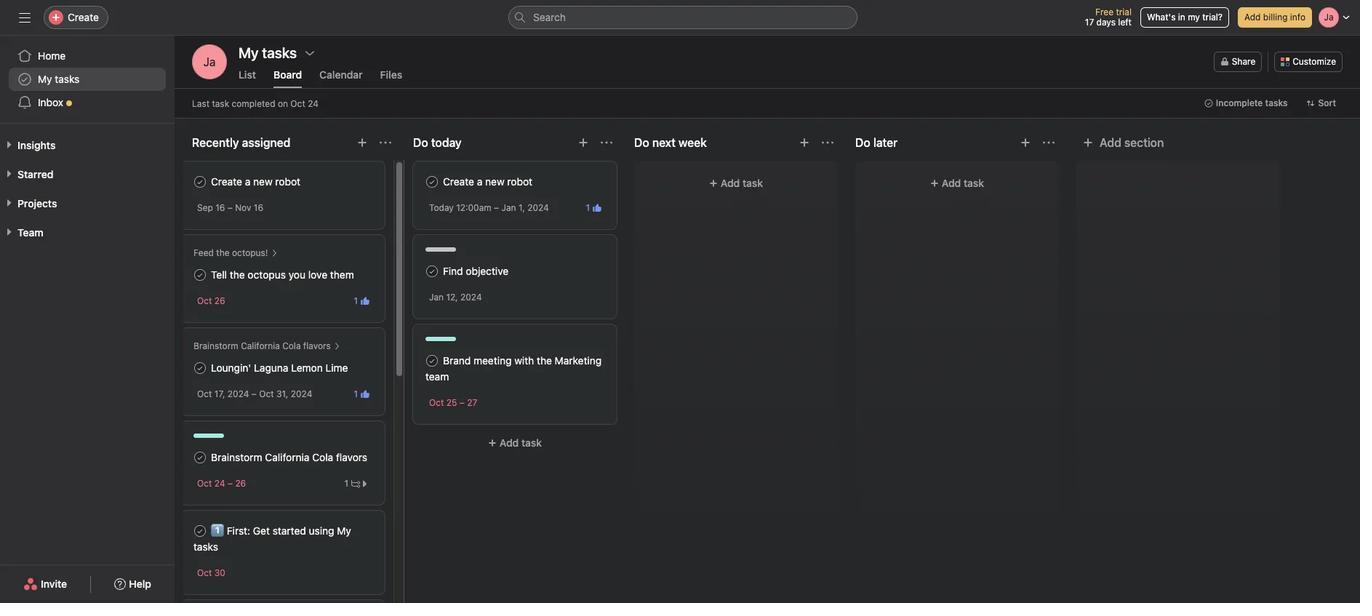 Task type: vqa. For each thing, say whether or not it's contained in the screenshot.
Hide sidebar "icon"
yes



Task type: locate. For each thing, give the bounding box(es) containing it.
0 vertical spatial tasks
[[55, 73, 80, 85]]

– up first:
[[228, 478, 233, 489]]

new up 'sep 16 – nov 16'
[[253, 175, 273, 188]]

2 a from the left
[[477, 175, 483, 188]]

0 horizontal spatial my
[[38, 73, 52, 85]]

1 horizontal spatial my
[[337, 525, 351, 537]]

completed image for recently assigned
[[191, 266, 209, 284]]

in
[[1179, 12, 1186, 23]]

tasks
[[55, 73, 80, 85], [1266, 98, 1289, 108], [194, 541, 218, 553]]

completed image
[[191, 173, 209, 191], [424, 173, 441, 191], [424, 352, 441, 370], [191, 360, 209, 377], [191, 449, 209, 467], [191, 523, 209, 540]]

oct for oct 17, 2024 – oct 31, 2024
[[197, 389, 212, 400]]

add billing info
[[1245, 12, 1306, 23]]

oct 17, 2024 – oct 31, 2024
[[197, 389, 313, 400]]

completed image
[[424, 263, 441, 280], [191, 266, 209, 284]]

24 right 'on'
[[308, 98, 319, 109]]

billing
[[1264, 12, 1289, 23]]

1 horizontal spatial add task button
[[643, 170, 830, 197]]

days
[[1097, 17, 1116, 28]]

2 vertical spatial tasks
[[194, 541, 218, 553]]

completed checkbox for create a new robot
[[424, 173, 441, 191]]

completed image left 1️⃣
[[191, 523, 209, 540]]

1
[[586, 202, 590, 213], [354, 295, 358, 306], [354, 388, 358, 399], [345, 478, 349, 489]]

2 new from the left
[[486, 175, 505, 188]]

1 horizontal spatial flavors
[[336, 451, 368, 464]]

ja
[[203, 55, 216, 68]]

0 horizontal spatial create a new robot
[[211, 175, 301, 188]]

the
[[216, 247, 230, 258], [230, 269, 245, 281], [537, 354, 552, 367]]

26 down tell
[[215, 295, 225, 306]]

0 horizontal spatial robot
[[275, 175, 301, 188]]

– right 12:00am
[[494, 202, 499, 213]]

2 16 from the left
[[254, 202, 263, 213]]

0 horizontal spatial completed image
[[191, 266, 209, 284]]

robot
[[275, 175, 301, 188], [508, 175, 533, 188]]

0 vertical spatial the
[[216, 247, 230, 258]]

oct 30 button
[[197, 568, 226, 579]]

jan 12, 2024
[[429, 292, 482, 303]]

1 new from the left
[[253, 175, 273, 188]]

jan left 12,
[[429, 292, 444, 303]]

2 more section actions image from the left
[[601, 137, 613, 148]]

customize button
[[1275, 52, 1344, 72]]

task
[[212, 98, 229, 109], [743, 177, 764, 189], [964, 177, 985, 189], [522, 437, 542, 449]]

4 more section actions image from the left
[[1044, 137, 1055, 148]]

0 horizontal spatial tasks
[[55, 73, 80, 85]]

oct left 25
[[429, 397, 444, 408]]

1 horizontal spatial 26
[[235, 478, 246, 489]]

add task image left do later
[[799, 137, 811, 148]]

tasks for incomplete tasks
[[1266, 98, 1289, 108]]

oct down tell
[[197, 295, 212, 306]]

tasks right incomplete
[[1266, 98, 1289, 108]]

add task button
[[643, 170, 830, 197], [865, 170, 1051, 197], [413, 430, 617, 456]]

robot down "recently assigned"
[[275, 175, 301, 188]]

my right the using
[[337, 525, 351, 537]]

Completed checkbox
[[191, 173, 209, 191], [424, 263, 441, 280], [191, 266, 209, 284], [191, 449, 209, 467]]

oct up 1️⃣
[[197, 478, 212, 489]]

add task image
[[578, 137, 590, 148], [1020, 137, 1032, 148]]

completed checkbox up oct 24 – 26
[[191, 449, 209, 467]]

invite
[[41, 578, 67, 590]]

– left 31,
[[252, 389, 257, 400]]

27
[[467, 397, 478, 408]]

0 horizontal spatial 16
[[216, 202, 225, 213]]

inbox
[[38, 96, 63, 108]]

1 vertical spatial tasks
[[1266, 98, 1289, 108]]

24 up 1️⃣
[[215, 478, 225, 489]]

completed image left find
[[424, 263, 441, 280]]

on
[[278, 98, 288, 109]]

– for today 12:00am – jan 1, 2024
[[494, 202, 499, 213]]

completed image for do today
[[424, 263, 441, 280]]

– left nov
[[228, 202, 233, 213]]

1 robot from the left
[[275, 175, 301, 188]]

california
[[241, 341, 280, 352], [265, 451, 310, 464]]

16 right nov
[[254, 202, 263, 213]]

1 button for tell the octopus you love them
[[351, 294, 373, 308]]

2 horizontal spatial add task
[[942, 177, 985, 189]]

2 add task image from the left
[[799, 137, 811, 148]]

a
[[245, 175, 251, 188], [477, 175, 483, 188]]

1 horizontal spatial create a new robot
[[443, 175, 533, 188]]

oct left 30
[[197, 568, 212, 579]]

17,
[[215, 389, 225, 400]]

completed checkbox up team
[[424, 352, 441, 370]]

a up 12:00am
[[477, 175, 483, 188]]

brainstorm
[[194, 341, 239, 352], [211, 451, 262, 464]]

last task completed on oct 24
[[192, 98, 319, 109]]

0 vertical spatial cola
[[283, 341, 301, 352]]

0 horizontal spatial add task image
[[578, 137, 590, 148]]

26 up first:
[[235, 478, 246, 489]]

oct left 31,
[[259, 389, 274, 400]]

create a new robot up nov
[[211, 175, 301, 188]]

add task image for do later
[[1020, 137, 1032, 148]]

add task image
[[357, 137, 368, 148], [799, 137, 811, 148]]

the for octopus!
[[216, 247, 230, 258]]

add section button
[[1077, 130, 1171, 156]]

robot for do today
[[508, 175, 533, 188]]

25
[[447, 397, 457, 408]]

california down 31,
[[265, 451, 310, 464]]

16 right 'sep'
[[216, 202, 225, 213]]

2 vertical spatial the
[[537, 354, 552, 367]]

2 create a new robot from the left
[[443, 175, 533, 188]]

california up laguna
[[241, 341, 280, 352]]

1 vertical spatial cola
[[312, 451, 333, 464]]

0 horizontal spatial a
[[245, 175, 251, 188]]

1️⃣ first: get started using my tasks
[[194, 525, 351, 553]]

0 vertical spatial 24
[[308, 98, 319, 109]]

24
[[308, 98, 319, 109], [215, 478, 225, 489]]

incomplete
[[1217, 98, 1264, 108]]

tasks inside incomplete tasks dropdown button
[[1266, 98, 1289, 108]]

board link
[[274, 68, 302, 88]]

create up 12:00am
[[443, 175, 474, 188]]

1 more section actions image from the left
[[380, 137, 392, 148]]

oct for oct 26
[[197, 295, 212, 306]]

tasks down 1️⃣
[[194, 541, 218, 553]]

1 vertical spatial my
[[337, 525, 351, 537]]

– for oct 24 – 26
[[228, 478, 233, 489]]

1 add task image from the left
[[357, 137, 368, 148]]

1 vertical spatial california
[[265, 451, 310, 464]]

1 a from the left
[[245, 175, 251, 188]]

0 horizontal spatial jan
[[429, 292, 444, 303]]

Completed checkbox
[[424, 173, 441, 191], [424, 352, 441, 370], [191, 360, 209, 377], [191, 523, 209, 540]]

1 horizontal spatial completed image
[[424, 263, 441, 280]]

1 horizontal spatial a
[[477, 175, 483, 188]]

laguna
[[254, 362, 289, 374]]

0 horizontal spatial cola
[[283, 341, 301, 352]]

jan left 1,
[[502, 202, 516, 213]]

create a new robot for do today
[[443, 175, 533, 188]]

2 add task image from the left
[[1020, 137, 1032, 148]]

0 horizontal spatial new
[[253, 175, 273, 188]]

1,
[[519, 202, 525, 213]]

oct for oct 25 – 27
[[429, 397, 444, 408]]

1 horizontal spatial tasks
[[194, 541, 218, 553]]

0 horizontal spatial 26
[[215, 295, 225, 306]]

the right with
[[537, 354, 552, 367]]

brand meeting with the marketing team
[[426, 354, 602, 383]]

2024
[[528, 202, 549, 213], [461, 292, 482, 303], [228, 389, 249, 400], [291, 389, 313, 400]]

brainstorm up loungin'
[[194, 341, 239, 352]]

completed image up 'sep'
[[191, 173, 209, 191]]

brainstorm up oct 24 – 26
[[211, 451, 262, 464]]

completed checkbox for brand meeting with the marketing team
[[424, 352, 441, 370]]

brainstorm california cola flavors
[[194, 341, 331, 352], [211, 451, 368, 464]]

– for sep 16 – nov 16
[[228, 202, 233, 213]]

2024 right 12,
[[461, 292, 482, 303]]

completed image up today
[[424, 173, 441, 191]]

–
[[228, 202, 233, 213], [494, 202, 499, 213], [252, 389, 257, 400], [460, 397, 465, 408], [228, 478, 233, 489]]

1 vertical spatial jan
[[429, 292, 444, 303]]

inbox link
[[9, 91, 166, 114]]

invite button
[[14, 571, 77, 598]]

using
[[309, 525, 334, 537]]

new
[[253, 175, 273, 188], [486, 175, 505, 188]]

completed checkbox for create
[[191, 173, 209, 191]]

the right tell
[[230, 269, 245, 281]]

home link
[[9, 44, 166, 68]]

3 more section actions image from the left
[[822, 137, 834, 148]]

more section actions image for do today
[[601, 137, 613, 148]]

1 create a new robot from the left
[[211, 175, 301, 188]]

completed checkbox left tell
[[191, 266, 209, 284]]

0 horizontal spatial flavors
[[303, 341, 331, 352]]

lemon
[[291, 362, 323, 374]]

add task image down calendar link
[[357, 137, 368, 148]]

1 vertical spatial the
[[230, 269, 245, 281]]

0 horizontal spatial add task button
[[413, 430, 617, 456]]

octopus
[[248, 269, 286, 281]]

1 horizontal spatial add task
[[721, 177, 764, 189]]

1 horizontal spatial 16
[[254, 202, 263, 213]]

completed checkbox left find
[[424, 263, 441, 280]]

completed checkbox left 1️⃣
[[191, 523, 209, 540]]

started
[[273, 525, 306, 537]]

a up nov
[[245, 175, 251, 188]]

completed checkbox for tell
[[191, 266, 209, 284]]

1 horizontal spatial robot
[[508, 175, 533, 188]]

create a new robot up today 12:00am – jan 1, 2024
[[443, 175, 533, 188]]

1 vertical spatial 24
[[215, 478, 225, 489]]

26
[[215, 295, 225, 306], [235, 478, 246, 489]]

2 robot from the left
[[508, 175, 533, 188]]

create button
[[44, 6, 108, 29]]

today
[[429, 202, 454, 213]]

flavors
[[303, 341, 331, 352], [336, 451, 368, 464]]

add task image for recently assigned
[[357, 137, 368, 148]]

0 vertical spatial 26
[[215, 295, 225, 306]]

robot up 1,
[[508, 175, 533, 188]]

incomplete tasks button
[[1199, 93, 1295, 114]]

oct 24 – 26
[[197, 478, 246, 489]]

tasks inside my tasks link
[[55, 73, 80, 85]]

team
[[426, 370, 449, 383]]

1 horizontal spatial create
[[211, 175, 242, 188]]

2 horizontal spatial create
[[443, 175, 474, 188]]

1 horizontal spatial 24
[[308, 98, 319, 109]]

brand
[[443, 354, 471, 367]]

brainstorm california cola flavors down 31,
[[211, 451, 368, 464]]

1 horizontal spatial new
[[486, 175, 505, 188]]

create for recently assigned
[[211, 175, 242, 188]]

my up inbox
[[38, 73, 52, 85]]

0 horizontal spatial add task
[[500, 437, 542, 449]]

completed checkbox up today
[[424, 173, 441, 191]]

octopus!
[[232, 247, 268, 258]]

0 horizontal spatial add task image
[[357, 137, 368, 148]]

1 horizontal spatial jan
[[502, 202, 516, 213]]

1 add task image from the left
[[578, 137, 590, 148]]

completed image left tell
[[191, 266, 209, 284]]

jan 12, 2024 button
[[429, 292, 482, 303]]

oct 26
[[197, 295, 225, 306]]

add task for do later
[[942, 177, 985, 189]]

oct left 17,
[[197, 389, 212, 400]]

2 horizontal spatial add task button
[[865, 170, 1051, 197]]

show options image
[[304, 47, 316, 59]]

0 vertical spatial my
[[38, 73, 52, 85]]

completed checkbox left loungin'
[[191, 360, 209, 377]]

1 horizontal spatial add task image
[[1020, 137, 1032, 148]]

hide sidebar image
[[19, 12, 31, 23]]

share button
[[1214, 52, 1263, 72]]

completed checkbox up 'sep'
[[191, 173, 209, 191]]

the right feed
[[216, 247, 230, 258]]

create up 'sep 16 – nov 16'
[[211, 175, 242, 188]]

do
[[635, 136, 650, 149]]

– left '27'
[[460, 397, 465, 408]]

tasks down home
[[55, 73, 80, 85]]

projects button
[[0, 197, 57, 211]]

starred button
[[0, 167, 53, 182]]

team
[[17, 226, 43, 239]]

info
[[1291, 12, 1306, 23]]

1 horizontal spatial add task image
[[799, 137, 811, 148]]

create up the home link
[[68, 11, 99, 23]]

new up today 12:00am – jan 1, 2024
[[486, 175, 505, 188]]

more section actions image
[[380, 137, 392, 148], [601, 137, 613, 148], [822, 137, 834, 148], [1044, 137, 1055, 148]]

0 horizontal spatial create
[[68, 11, 99, 23]]

– for oct 25 – 27
[[460, 397, 465, 408]]

my
[[1189, 12, 1201, 23]]

trial
[[1117, 7, 1132, 17]]

31,
[[277, 389, 289, 400]]

0 vertical spatial flavors
[[303, 341, 331, 352]]

1 horizontal spatial cola
[[312, 451, 333, 464]]

brainstorm california cola flavors up laguna
[[194, 341, 331, 352]]

2 horizontal spatial tasks
[[1266, 98, 1289, 108]]

add task image for do today
[[578, 137, 590, 148]]



Task type: describe. For each thing, give the bounding box(es) containing it.
feed
[[194, 247, 214, 258]]

completed image up team
[[424, 352, 441, 370]]

meeting
[[474, 354, 512, 367]]

projects
[[17, 197, 57, 210]]

do later
[[856, 136, 898, 149]]

calendar
[[320, 68, 363, 81]]

insights button
[[0, 138, 56, 153]]

search
[[533, 11, 566, 23]]

first:
[[227, 525, 250, 537]]

feed the octopus!
[[194, 247, 268, 258]]

robot for recently assigned
[[275, 175, 301, 188]]

starred
[[17, 168, 53, 180]]

help
[[129, 578, 151, 590]]

more section actions image for do next week
[[822, 137, 834, 148]]

1 button for loungin' laguna lemon lime
[[351, 387, 373, 401]]

tasks inside 1️⃣ first: get started using my tasks
[[194, 541, 218, 553]]

tasks for my tasks
[[55, 73, 80, 85]]

nov
[[235, 202, 251, 213]]

last
[[192, 98, 210, 109]]

do next week
[[635, 136, 707, 149]]

section
[[1125, 136, 1165, 149]]

my inside 1️⃣ first: get started using my tasks
[[337, 525, 351, 537]]

completed image left loungin'
[[191, 360, 209, 377]]

board
[[274, 68, 302, 81]]

what's in my trial? button
[[1141, 7, 1230, 28]]

a for recently assigned
[[245, 175, 251, 188]]

add task button for do later
[[865, 170, 1051, 197]]

oct right 'on'
[[291, 98, 306, 109]]

what's in my trial?
[[1148, 12, 1223, 23]]

tell the octopus you love them
[[211, 269, 354, 281]]

1 vertical spatial flavors
[[336, 451, 368, 464]]

trial?
[[1203, 12, 1223, 23]]

oct for oct 24 – 26
[[197, 478, 212, 489]]

my inside global element
[[38, 73, 52, 85]]

tell
[[211, 269, 227, 281]]

list
[[239, 68, 256, 81]]

today 12:00am – jan 1, 2024
[[429, 202, 549, 213]]

new for recently assigned
[[253, 175, 273, 188]]

add billing info button
[[1239, 7, 1313, 28]]

ja button
[[192, 44, 227, 79]]

completed checkbox for find
[[424, 263, 441, 280]]

0 vertical spatial brainstorm
[[194, 341, 239, 352]]

add task image for do next week
[[799, 137, 811, 148]]

a for do today
[[477, 175, 483, 188]]

find objective
[[443, 265, 509, 277]]

0 vertical spatial jan
[[502, 202, 516, 213]]

help button
[[105, 571, 161, 598]]

more section actions image for do later
[[1044, 137, 1055, 148]]

new for do today
[[486, 175, 505, 188]]

add task for do next week
[[721, 177, 764, 189]]

recently assigned
[[192, 136, 291, 149]]

1 16 from the left
[[216, 202, 225, 213]]

free
[[1096, 7, 1114, 17]]

lime
[[326, 362, 348, 374]]

you
[[289, 269, 306, 281]]

objective
[[466, 265, 509, 277]]

list link
[[239, 68, 256, 88]]

30
[[215, 568, 226, 579]]

team button
[[0, 226, 43, 240]]

sep 16 – nov 16
[[197, 202, 263, 213]]

sep
[[197, 202, 213, 213]]

loungin'
[[211, 362, 251, 374]]

left
[[1119, 17, 1132, 28]]

create inside create dropdown button
[[68, 11, 99, 23]]

12:00am
[[456, 202, 492, 213]]

1 vertical spatial brainstorm
[[211, 451, 262, 464]]

sort button
[[1301, 93, 1344, 114]]

2024 right 31,
[[291, 389, 313, 400]]

oct 30
[[197, 568, 226, 579]]

add section
[[1100, 136, 1165, 149]]

what's
[[1148, 12, 1176, 23]]

0 horizontal spatial 24
[[215, 478, 225, 489]]

find
[[443, 265, 463, 277]]

completed checkbox for loungin' laguna lemon lime
[[191, 360, 209, 377]]

marketing
[[555, 354, 602, 367]]

more section actions image for recently assigned
[[380, 137, 392, 148]]

my tasks link
[[9, 68, 166, 91]]

1️⃣
[[211, 525, 224, 537]]

calendar link
[[320, 68, 363, 88]]

0 vertical spatial california
[[241, 341, 280, 352]]

free trial 17 days left
[[1086, 7, 1132, 28]]

loungin' laguna lemon lime
[[211, 362, 348, 374]]

search list box
[[509, 6, 858, 29]]

12,
[[446, 292, 458, 303]]

completed checkbox for brainstorm
[[191, 449, 209, 467]]

oct for oct 30
[[197, 568, 212, 579]]

the inside brand meeting with the marketing team
[[537, 354, 552, 367]]

home
[[38, 49, 66, 62]]

1 button for brainstorm california cola flavors
[[341, 476, 373, 491]]

oct 25 – 27
[[429, 397, 478, 408]]

do today
[[413, 136, 462, 149]]

1 vertical spatial brainstorm california cola flavors
[[211, 451, 368, 464]]

files link
[[380, 68, 403, 88]]

the for octopus
[[230, 269, 245, 281]]

completed checkbox for 1️⃣ first: get started using my tasks
[[191, 523, 209, 540]]

0 vertical spatial brainstorm california cola flavors
[[194, 341, 331, 352]]

share
[[1233, 56, 1256, 67]]

17
[[1086, 17, 1095, 28]]

add task button for do next week
[[643, 170, 830, 197]]

create for do today
[[443, 175, 474, 188]]

oct 26 button
[[197, 295, 225, 306]]

search button
[[509, 6, 858, 29]]

customize
[[1293, 56, 1337, 67]]

completed image up oct 24 – 26
[[191, 449, 209, 467]]

files
[[380, 68, 403, 81]]

1 vertical spatial 26
[[235, 478, 246, 489]]

insights
[[17, 139, 56, 151]]

love
[[308, 269, 328, 281]]

2024 right 17,
[[228, 389, 249, 400]]

global element
[[0, 36, 175, 123]]

2024 right 1,
[[528, 202, 549, 213]]

create a new robot for recently assigned
[[211, 175, 301, 188]]

next week
[[653, 136, 707, 149]]



